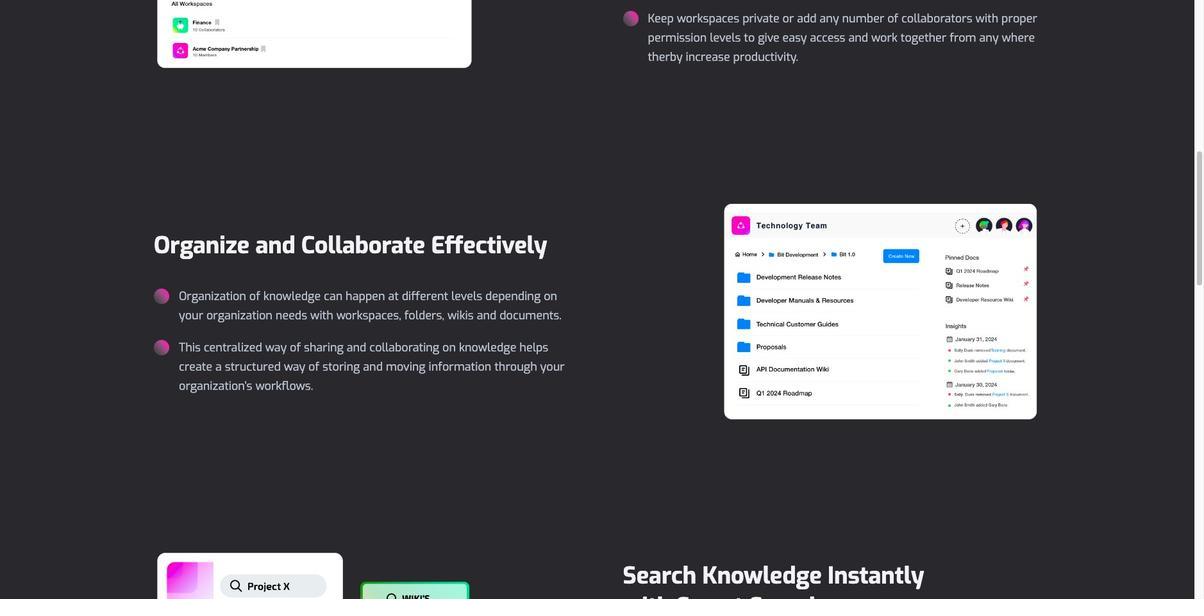 Task type: locate. For each thing, give the bounding box(es) containing it.
sharing
[[304, 340, 344, 356]]

on up documents.
[[544, 289, 558, 304]]

0 horizontal spatial on
[[443, 340, 456, 356]]

0 vertical spatial with
[[976, 11, 999, 26]]

of down the sharing
[[309, 360, 320, 375]]

levels inside organization of knowledge can happen at different levels depending on your organization needs with workspaces, folders, wikis and documents.
[[452, 289, 483, 304]]

knowledge inside organization of knowledge can happen at different levels depending on your organization needs with workspaces, folders, wikis and documents.
[[263, 289, 321, 304]]

levels
[[710, 30, 741, 46], [452, 289, 483, 304]]

of up work
[[888, 11, 899, 26]]

with down can at left
[[311, 308, 333, 324]]

on up information
[[443, 340, 456, 356]]

can
[[324, 289, 343, 304]]

knowledge
[[263, 289, 321, 304], [459, 340, 517, 356]]

1 vertical spatial on
[[443, 340, 456, 356]]

any right the from
[[980, 30, 999, 46]]

easy
[[783, 30, 807, 46]]

keep workspaces private or add any number of collaborators with proper permission levels to give easy access and work together from any where therby increase productivity.
[[648, 11, 1038, 65]]

1 vertical spatial with
[[311, 308, 333, 324]]

add
[[798, 11, 817, 26]]

a
[[216, 360, 222, 375]]

0 vertical spatial knowledge
[[263, 289, 321, 304]]

with inside organization of knowledge can happen at different levels depending on your organization needs with workspaces, folders, wikis and documents.
[[311, 308, 333, 324]]

1 horizontal spatial on
[[544, 289, 558, 304]]

1 horizontal spatial levels
[[710, 30, 741, 46]]

your
[[179, 308, 203, 324], [541, 360, 565, 375]]

proper
[[1002, 11, 1038, 26]]

to
[[744, 30, 755, 46]]

number
[[843, 11, 885, 26]]

1 vertical spatial your
[[541, 360, 565, 375]]

on
[[544, 289, 558, 304], [443, 340, 456, 356]]

1 horizontal spatial with
[[976, 11, 999, 26]]

1 vertical spatial any
[[980, 30, 999, 46]]

0 horizontal spatial with
[[311, 308, 333, 324]]

with
[[976, 11, 999, 26], [311, 308, 333, 324]]

access
[[811, 30, 846, 46]]

0 vertical spatial your
[[179, 308, 203, 324]]

list
[[154, 287, 572, 396]]

happen
[[346, 289, 385, 304]]

1 vertical spatial levels
[[452, 289, 483, 304]]

and inside keep workspaces private or add any number of collaborators with proper permission levels to give easy access and work together from any where therby increase productivity.
[[849, 30, 869, 46]]

0 horizontal spatial any
[[820, 11, 840, 26]]

on inside 'this centralized way of sharing and collaborating on knowledge helps create a structured way of storing and moving information through your organization's workflows.'
[[443, 340, 456, 356]]

knowledge up needs
[[263, 289, 321, 304]]

helps
[[520, 340, 549, 356]]

0 horizontal spatial levels
[[452, 289, 483, 304]]

1 horizontal spatial your
[[541, 360, 565, 375]]

1 horizontal spatial any
[[980, 30, 999, 46]]

0 vertical spatial levels
[[710, 30, 741, 46]]

with up the from
[[976, 11, 999, 26]]

structured
[[225, 360, 281, 375]]

work
[[872, 30, 898, 46]]

organization
[[179, 289, 246, 304]]

0 horizontal spatial knowledge
[[263, 289, 321, 304]]

depending
[[486, 289, 541, 304]]

any up access
[[820, 11, 840, 26]]

this
[[179, 340, 201, 356]]

way up workflows. at the left bottom of the page
[[284, 360, 306, 375]]

and
[[849, 30, 869, 46], [256, 231, 296, 261], [477, 308, 497, 324], [347, 340, 367, 356], [363, 360, 383, 375]]

different
[[402, 289, 449, 304]]

workflows.
[[256, 379, 313, 394]]

1 vertical spatial knowledge
[[459, 340, 517, 356]]

0 vertical spatial on
[[544, 289, 558, 304]]

increase
[[686, 49, 731, 65]]

1 horizontal spatial knowledge
[[459, 340, 517, 356]]

knowledge up information
[[459, 340, 517, 356]]

0 horizontal spatial your
[[179, 308, 203, 324]]

of
[[888, 11, 899, 26], [249, 289, 260, 304], [290, 340, 301, 356], [309, 360, 320, 375]]

your inside organization of knowledge can happen at different levels depending on your organization needs with workspaces, folders, wikis and documents.
[[179, 308, 203, 324]]

any
[[820, 11, 840, 26], [980, 30, 999, 46]]

organize
[[154, 231, 250, 261]]

of up organization in the left of the page
[[249, 289, 260, 304]]

your down helps
[[541, 360, 565, 375]]

folders,
[[405, 308, 445, 324]]

way up structured
[[265, 340, 287, 356]]

your down organization
[[179, 308, 203, 324]]

organization's
[[179, 379, 253, 394]]

way
[[265, 340, 287, 356], [284, 360, 306, 375]]

productivity.
[[734, 49, 799, 65]]

levels up wikis
[[452, 289, 483, 304]]

wikis
[[448, 308, 474, 324]]

levels left to
[[710, 30, 741, 46]]



Task type: vqa. For each thing, say whether or not it's contained in the screenshot.
for to the top
no



Task type: describe. For each thing, give the bounding box(es) containing it.
needs
[[276, 308, 307, 324]]

on inside organization of knowledge can happen at different levels depending on your organization needs with workspaces, folders, wikis and documents.
[[544, 289, 558, 304]]

from
[[950, 30, 977, 46]]

your inside 'this centralized way of sharing and collaborating on knowledge helps create a structured way of storing and moving information through your organization's workflows.'
[[541, 360, 565, 375]]

keep
[[648, 11, 674, 26]]

workspaces,
[[337, 308, 402, 324]]

knowledge inside 'this centralized way of sharing and collaborating on knowledge helps create a structured way of storing and moving information through your organization's workflows.'
[[459, 340, 517, 356]]

this centralized way of sharing and collaborating on knowledge helps create a structured way of storing and moving information through your organization's workflows.
[[179, 340, 565, 394]]

or
[[783, 11, 794, 26]]

moving
[[386, 360, 426, 375]]

private
[[743, 11, 780, 26]]

therby
[[648, 49, 683, 65]]

centralized
[[204, 340, 262, 356]]

organize and collaborate effectively
[[154, 231, 548, 261]]

collaborating
[[370, 340, 440, 356]]

documents.
[[500, 308, 562, 324]]

at
[[388, 289, 399, 304]]

create
[[179, 360, 212, 375]]

knowledge
[[703, 561, 822, 592]]

of left the sharing
[[290, 340, 301, 356]]

give
[[758, 30, 780, 46]]

search knowledge instantly
[[623, 561, 925, 592]]

through
[[495, 360, 537, 375]]

organization
[[207, 308, 273, 324]]

instantly
[[828, 561, 925, 592]]

list containing organization of knowledge can happen at different levels depending on your organization needs with workspaces, folders, wikis and documents.
[[154, 287, 572, 396]]

0 vertical spatial way
[[265, 340, 287, 356]]

workspaces
[[677, 11, 740, 26]]

information
[[429, 360, 492, 375]]

and inside organization of knowledge can happen at different levels depending on your organization needs with workspaces, folders, wikis and documents.
[[477, 308, 497, 324]]

where
[[1002, 30, 1036, 46]]

together
[[901, 30, 947, 46]]

collaborators
[[902, 11, 973, 26]]

permission
[[648, 30, 707, 46]]

1 vertical spatial way
[[284, 360, 306, 375]]

storing
[[323, 360, 360, 375]]

of inside organization of knowledge can happen at different levels depending on your organization needs with workspaces, folders, wikis and documents.
[[249, 289, 260, 304]]

of inside keep workspaces private or add any number of collaborators with proper permission levels to give easy access and work together from any where therby increase productivity.
[[888, 11, 899, 26]]

effectively
[[431, 231, 548, 261]]

collaborate
[[302, 231, 425, 261]]

0 vertical spatial any
[[820, 11, 840, 26]]

organization of knowledge can happen at different levels depending on your organization needs with workspaces, folders, wikis and documents.
[[179, 289, 562, 324]]

with inside keep workspaces private or add any number of collaborators with proper permission levels to give easy access and work together from any where therby increase productivity.
[[976, 11, 999, 26]]

search
[[623, 561, 697, 592]]

levels inside keep workspaces private or add any number of collaborators with proper permission levels to give easy access and work together from any where therby increase productivity.
[[710, 30, 741, 46]]



